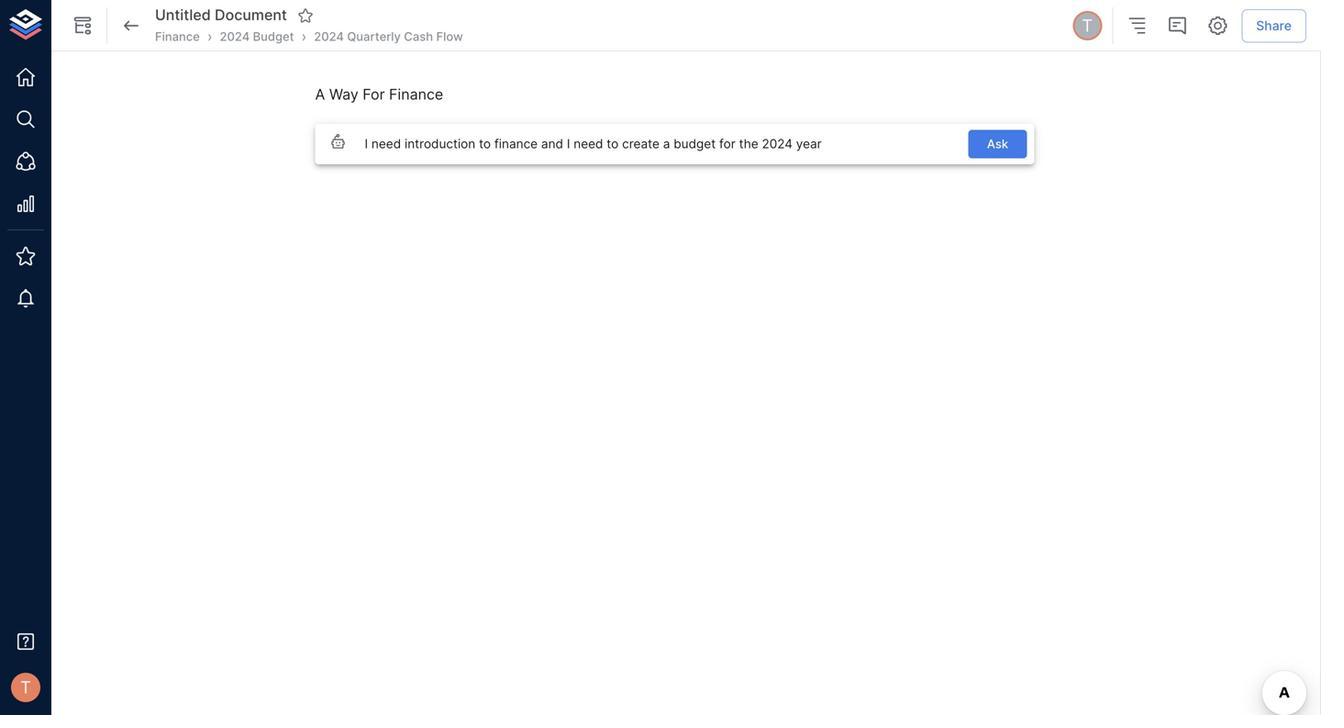 Task type: locate. For each thing, give the bounding box(es) containing it.
1 horizontal spatial t
[[1083, 15, 1093, 36]]

favorite image
[[297, 7, 314, 24]]

1 2024 from the left
[[220, 29, 250, 44]]

untitled
[[155, 6, 211, 24]]

a
[[315, 85, 325, 103]]

settings image
[[1207, 15, 1229, 37]]

finance inside the finance › 2024 budget › 2024 quarterly cash flow
[[155, 29, 200, 44]]

2024 left the quarterly
[[314, 29, 344, 44]]

finance right the for
[[389, 85, 444, 103]]

t
[[1083, 15, 1093, 36], [20, 677, 31, 698]]

› down the untitled document
[[207, 27, 213, 45]]

1 horizontal spatial t button
[[1071, 8, 1105, 43]]

1 horizontal spatial finance
[[389, 85, 444, 103]]

1 vertical spatial t button
[[6, 667, 46, 708]]

2 › from the left
[[302, 27, 307, 45]]

finance down untitled
[[155, 29, 200, 44]]

0 horizontal spatial finance
[[155, 29, 200, 44]]

flow
[[436, 29, 463, 44]]

t button
[[1071, 8, 1105, 43], [6, 667, 46, 708]]

0 horizontal spatial t
[[20, 677, 31, 698]]

1 › from the left
[[207, 27, 213, 45]]

0 vertical spatial t button
[[1071, 8, 1105, 43]]

0 vertical spatial t
[[1083, 15, 1093, 36]]

t for t button to the left
[[20, 677, 31, 698]]

1 horizontal spatial 2024
[[314, 29, 344, 44]]

0 horizontal spatial ›
[[207, 27, 213, 45]]

2 2024 from the left
[[314, 29, 344, 44]]

0 horizontal spatial 2024
[[220, 29, 250, 44]]

2024 down the untitled document
[[220, 29, 250, 44]]

1 vertical spatial t
[[20, 677, 31, 698]]

1 vertical spatial finance
[[389, 85, 444, 103]]

document
[[215, 6, 287, 24]]

› down favorite image
[[302, 27, 307, 45]]

way
[[329, 85, 359, 103]]

finance
[[155, 29, 200, 44], [389, 85, 444, 103]]

0 vertical spatial finance
[[155, 29, 200, 44]]

comments image
[[1167, 15, 1189, 37]]

›
[[207, 27, 213, 45], [302, 27, 307, 45]]

show wiki image
[[72, 15, 94, 37]]

1 horizontal spatial ›
[[302, 27, 307, 45]]

finance › 2024 budget › 2024 quarterly cash flow
[[155, 27, 463, 45]]

2024
[[220, 29, 250, 44], [314, 29, 344, 44]]



Task type: describe. For each thing, give the bounding box(es) containing it.
finance link
[[155, 28, 200, 45]]

2024 quarterly cash flow link
[[314, 28, 463, 45]]

cash
[[404, 29, 433, 44]]

2024 budget link
[[220, 28, 294, 45]]

ask
[[988, 137, 1009, 151]]

Ask AI Genius to write anything... text field
[[365, 135, 958, 153]]

0 horizontal spatial t button
[[6, 667, 46, 708]]

for
[[363, 85, 385, 103]]

a way for finance
[[315, 85, 444, 103]]

quarterly
[[347, 29, 401, 44]]

ask button
[[969, 130, 1028, 158]]

t for right t button
[[1083, 15, 1093, 36]]

budget
[[253, 29, 294, 44]]

go back image
[[120, 15, 142, 37]]

share
[[1257, 18, 1292, 33]]

share button
[[1242, 9, 1307, 42]]

table of contents image
[[1127, 15, 1149, 37]]

untitled document
[[155, 6, 287, 24]]



Task type: vqa. For each thing, say whether or not it's contained in the screenshot.
third help 'IMAGE' from the top of the page
no



